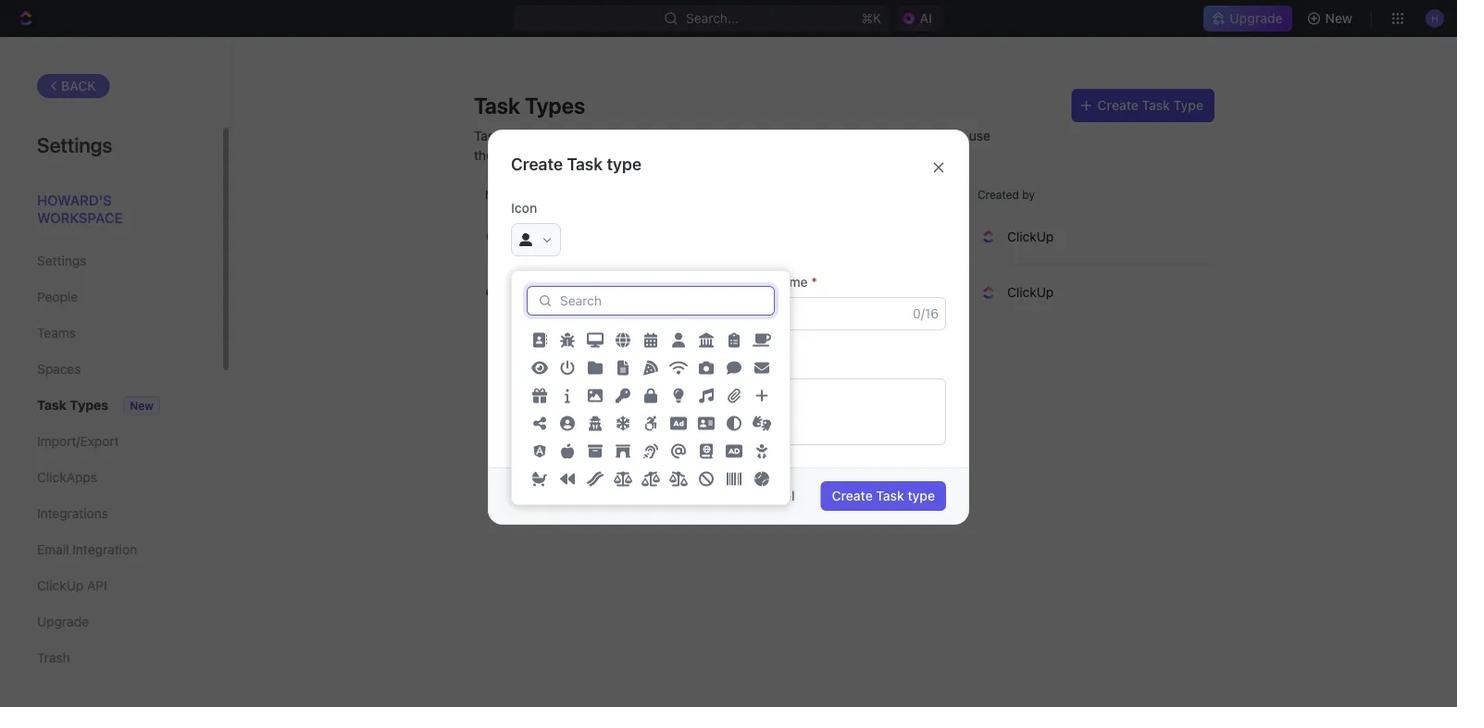 Task type: locate. For each thing, give the bounding box(es) containing it.
type
[[607, 154, 642, 174], [908, 488, 935, 504]]

to
[[954, 128, 966, 143]]

1 vertical spatial types
[[70, 398, 109, 413]]

0 vertical spatial upgrade
[[1230, 11, 1283, 26]]

tasks
[[474, 128, 508, 143], [917, 128, 950, 143]]

workspace
[[37, 210, 123, 226]]

upgrade link down clickup api link
[[37, 606, 184, 638]]

settings element
[[0, 37, 231, 707]]

create task type
[[1098, 98, 1204, 113]]

types
[[525, 93, 585, 119], [70, 398, 109, 413]]

2 0/16 from the left
[[913, 306, 939, 321]]

1 horizontal spatial 0/16
[[913, 306, 939, 321]]

name right singular
[[565, 275, 598, 290]]

0 vertical spatial clickup
[[1007, 229, 1054, 244]]

upgrade link
[[1204, 6, 1292, 31], [37, 606, 184, 638]]

milestone
[[515, 285, 574, 300]]

0 vertical spatial upgrade link
[[1204, 6, 1292, 31]]

⌘k
[[862, 11, 882, 26]]

1 * from the left
[[602, 275, 608, 290]]

0 horizontal spatial 0/16
[[688, 306, 714, 321]]

baby image
[[755, 444, 769, 459]]

integrations
[[37, 506, 108, 521]]

them
[[474, 147, 505, 162]]

baby carriage image
[[532, 472, 547, 486]]

0 horizontal spatial for
[[508, 147, 525, 162]]

cancel
[[753, 488, 795, 504]]

snowflake image
[[616, 416, 631, 431]]

task types up the import/export
[[37, 398, 109, 413]]

spaces
[[37, 362, 81, 377]]

task
[[474, 93, 520, 119], [1142, 98, 1170, 113], [567, 154, 603, 174], [515, 228, 543, 244], [37, 398, 67, 413], [876, 488, 904, 504]]

upgrade down clickup api
[[37, 614, 89, 630]]

0 horizontal spatial create task type
[[511, 154, 642, 174]]

create right the cancel
[[832, 488, 873, 504]]

upgrade inside settings element
[[37, 614, 89, 630]]

1 vertical spatial type
[[908, 488, 935, 504]]

comment image
[[727, 360, 742, 375]]

plus image
[[755, 388, 769, 403]]

1 horizontal spatial *
[[811, 275, 817, 290]]

clickup
[[1007, 229, 1054, 244], [1007, 285, 1054, 300], [37, 578, 84, 594]]

things
[[528, 147, 565, 162]]

0 horizontal spatial name
[[565, 275, 598, 290]]

customize
[[730, 128, 793, 143]]

2 name from the left
[[774, 275, 808, 290]]

back
[[61, 78, 96, 94]]

user secret image
[[588, 416, 603, 431]]

plural
[[736, 275, 771, 290]]

for
[[588, 128, 604, 143], [508, 147, 525, 162]]

name for singular
[[565, 275, 598, 290]]

tasks left 'to' on the right top of the page
[[917, 128, 950, 143]]

new inside button
[[1326, 11, 1353, 26]]

0 vertical spatial settings
[[37, 132, 112, 156]]

1 horizontal spatial create task type
[[832, 488, 935, 504]]

for down can
[[508, 147, 525, 162]]

scale unbalanced flip image
[[669, 472, 688, 486]]

name
[[565, 275, 598, 290], [774, 275, 808, 290]]

2 tasks from the left
[[917, 128, 950, 143]]

0 horizontal spatial upgrade link
[[37, 606, 184, 638]]

1 vertical spatial create
[[511, 154, 563, 174]]

task types
[[474, 93, 585, 119], [37, 398, 109, 413]]

globe image
[[616, 333, 631, 348]]

icon
[[511, 200, 537, 216]]

type inside create task type button
[[908, 488, 935, 504]]

epics,
[[592, 147, 628, 162]]

1 horizontal spatial type
[[908, 488, 935, 504]]

bacon image
[[587, 472, 604, 486]]

landmark image
[[699, 333, 714, 348]]

1 horizontal spatial create
[[832, 488, 873, 504]]

trash link
[[37, 643, 184, 674]]

power off image
[[560, 360, 575, 375]]

upgrade
[[1230, 11, 1283, 26], [37, 614, 89, 630]]

types up be
[[525, 93, 585, 119]]

rectangle ad image
[[670, 416, 687, 431]]

scale unbalanced image
[[642, 472, 660, 486]]

0 horizontal spatial upgrade
[[37, 614, 89, 630]]

howard's
[[37, 192, 112, 208]]

create
[[1098, 98, 1139, 113], [511, 154, 563, 174], [832, 488, 873, 504]]

0 horizontal spatial type
[[607, 154, 642, 174]]

1 vertical spatial upgrade
[[37, 614, 89, 630]]

hands asl interpreting image
[[753, 416, 771, 431]]

at image
[[671, 444, 686, 459]]

0 vertical spatial for
[[588, 128, 604, 143]]

ear listen image
[[644, 444, 658, 459]]

0 horizontal spatial task types
[[37, 398, 109, 413]]

* up people field
[[811, 275, 817, 290]]

clickup for task
[[1007, 229, 1054, 244]]

1 horizontal spatial name
[[774, 275, 808, 290]]

Person field
[[511, 297, 721, 331]]

1 vertical spatial clickup
[[1007, 285, 1054, 300]]

1 horizontal spatial for
[[588, 128, 604, 143]]

0 horizontal spatial tasks
[[474, 128, 508, 143]]

upgrade link left new button
[[1204, 6, 1292, 31]]

0 vertical spatial task types
[[474, 93, 585, 119]]

*
[[602, 275, 608, 290], [811, 275, 817, 290]]

0 horizontal spatial new
[[130, 400, 154, 412]]

0 vertical spatial create
[[1098, 98, 1139, 113]]

1 vertical spatial task types
[[37, 398, 109, 413]]

user large image
[[519, 233, 532, 246]]

1 vertical spatial upgrade link
[[37, 606, 184, 638]]

tasks can be used for anything in clickup. customize names and icons of tasks to use them for things like epics, customers, people, invoices, 1on1s.
[[474, 128, 991, 162]]

desktop image
[[587, 333, 604, 348]]

0 vertical spatial new
[[1326, 11, 1353, 26]]

2 * from the left
[[811, 275, 817, 290]]

* up person field
[[602, 275, 608, 290]]

can
[[511, 128, 533, 143]]

api
[[87, 578, 107, 594]]

create task type inside button
[[832, 488, 935, 504]]

task inside settings element
[[37, 398, 67, 413]]

create down be
[[511, 154, 563, 174]]

create task type
[[511, 154, 642, 174], [832, 488, 935, 504]]

* for plural name *
[[811, 275, 817, 290]]

type
[[1174, 98, 1204, 113]]

new
[[1326, 11, 1353, 26], [130, 400, 154, 412]]

eye image
[[531, 360, 548, 375]]

for up epics,
[[588, 128, 604, 143]]

2 vertical spatial clickup
[[37, 578, 84, 594]]

file lines image
[[616, 360, 631, 375]]

0 vertical spatial type
[[607, 154, 642, 174]]

calendar days image
[[644, 333, 658, 348]]

1 vertical spatial settings
[[37, 253, 86, 269]]

0/16 for singular name *
[[688, 306, 714, 321]]

settings link
[[37, 245, 184, 277]]

1 horizontal spatial task types
[[474, 93, 585, 119]]

create left type
[[1098, 98, 1139, 113]]

created by
[[978, 188, 1035, 201]]

settings
[[37, 132, 112, 156], [37, 253, 86, 269]]

name right plural
[[774, 275, 808, 290]]

clickup for milestone
[[1007, 285, 1054, 300]]

be
[[536, 128, 551, 143]]

by
[[1023, 188, 1035, 201]]

envelope image
[[755, 360, 769, 375]]

1 0/16 from the left
[[688, 306, 714, 321]]

of
[[901, 128, 913, 143]]

1 name from the left
[[565, 275, 598, 290]]

search...
[[686, 11, 739, 26]]

1on1s.
[[808, 147, 844, 162]]

clickup.
[[677, 128, 727, 143]]

0 vertical spatial types
[[525, 93, 585, 119]]

1 vertical spatial create task type
[[832, 488, 935, 504]]

image image
[[588, 388, 603, 403]]

2 horizontal spatial create
[[1098, 98, 1139, 113]]

share nodes image
[[532, 416, 547, 431]]

import/export
[[37, 434, 119, 449]]

task (default)
[[515, 228, 591, 244]]

lock image
[[644, 388, 658, 403]]

1 horizontal spatial types
[[525, 93, 585, 119]]

tasks up them
[[474, 128, 508, 143]]

email
[[37, 542, 69, 557]]

task types up can
[[474, 93, 585, 119]]

import/export link
[[37, 426, 184, 457]]

types inside settings element
[[70, 398, 109, 413]]

1 horizontal spatial new
[[1326, 11, 1353, 26]]

0 horizontal spatial *
[[602, 275, 608, 290]]

settings up howard's
[[37, 132, 112, 156]]

upgrade left new button
[[1230, 11, 1283, 26]]

backward image
[[560, 472, 575, 486]]

audio description image
[[726, 444, 743, 459]]

icons
[[866, 128, 898, 143]]

1 vertical spatial new
[[130, 400, 154, 412]]

types up the import/export
[[70, 398, 109, 413]]

settings up people on the left top
[[37, 253, 86, 269]]

0/16
[[688, 306, 714, 321], [913, 306, 939, 321]]

0 horizontal spatial types
[[70, 398, 109, 413]]

1 horizontal spatial tasks
[[917, 128, 950, 143]]



Task type: vqa. For each thing, say whether or not it's contained in the screenshot.
the Invoices,
yes



Task type: describe. For each thing, give the bounding box(es) containing it.
create task type button
[[821, 481, 946, 511]]

accessible icon image
[[644, 416, 658, 431]]

new button
[[1300, 4, 1364, 33]]

1 horizontal spatial upgrade link
[[1204, 6, 1292, 31]]

lightbulb image
[[671, 388, 686, 403]]

1 tasks from the left
[[474, 128, 508, 143]]

Describe your task type text field
[[511, 379, 946, 445]]

mug saucer image
[[753, 333, 771, 348]]

clickapps link
[[37, 462, 184, 494]]

people,
[[704, 147, 748, 162]]

email integration
[[37, 542, 137, 557]]

invoices,
[[752, 147, 804, 162]]

* for singular name *
[[602, 275, 608, 290]]

task types inside settings element
[[37, 398, 109, 413]]

customers,
[[632, 147, 700, 162]]

description
[[511, 356, 582, 371]]

spaces link
[[37, 354, 184, 385]]

integration
[[72, 542, 137, 557]]

in
[[663, 128, 673, 143]]

0/16 for plural name *
[[913, 306, 939, 321]]

wifi image
[[669, 360, 688, 375]]

circle user image
[[560, 416, 575, 431]]

names
[[797, 128, 836, 143]]

1 settings from the top
[[37, 132, 112, 156]]

music image
[[699, 388, 714, 403]]

people link
[[37, 281, 184, 313]]

singular
[[511, 275, 561, 290]]

angular image
[[532, 444, 547, 459]]

singular name *
[[511, 275, 608, 290]]

clickup inside settings element
[[37, 578, 84, 594]]

clipboard list image
[[727, 333, 742, 348]]

cancel button
[[742, 481, 806, 511]]

(default)
[[546, 230, 591, 243]]

1 horizontal spatial upgrade
[[1230, 11, 1283, 26]]

scale balanced image
[[614, 472, 632, 486]]

0 vertical spatial create task type
[[511, 154, 642, 174]]

People field
[[736, 297, 946, 331]]

name
[[485, 188, 516, 201]]

0 horizontal spatial create
[[511, 154, 563, 174]]

anything
[[608, 128, 659, 143]]

user image
[[671, 333, 686, 348]]

box archive image
[[588, 444, 603, 459]]

address book image
[[532, 333, 547, 348]]

clickup api link
[[37, 570, 184, 602]]

trash
[[37, 650, 70, 666]]

teams link
[[37, 318, 184, 349]]

address card image
[[698, 416, 715, 431]]

integrations link
[[37, 498, 184, 530]]

gift image
[[532, 388, 547, 403]]

howard's workspace
[[37, 192, 123, 226]]

camera image
[[699, 360, 714, 375]]

circle half stroke image
[[727, 416, 742, 431]]

people
[[37, 289, 78, 305]]

teams
[[37, 325, 76, 341]]

book atlas image
[[699, 444, 714, 459]]

plural name *
[[736, 275, 817, 290]]

use
[[969, 128, 991, 143]]

like
[[569, 147, 589, 162]]

clickup api
[[37, 578, 107, 594]]

folder image
[[588, 360, 603, 375]]

create task type button
[[1072, 89, 1215, 122]]

email integration link
[[37, 534, 184, 566]]

info image
[[560, 388, 575, 403]]

archway image
[[616, 444, 631, 459]]

used
[[555, 128, 584, 143]]

created
[[978, 188, 1019, 201]]

1 vertical spatial for
[[508, 147, 525, 162]]

pizza slice image
[[644, 360, 658, 375]]

Search text field
[[560, 294, 768, 308]]

avatar options list
[[526, 327, 776, 632]]

apple whole image
[[560, 444, 575, 459]]

paperclip image
[[727, 388, 742, 403]]

ban image
[[699, 472, 714, 486]]

name for plural
[[774, 275, 808, 290]]

2 settings from the top
[[37, 253, 86, 269]]

2 vertical spatial create
[[832, 488, 873, 504]]

back link
[[37, 74, 110, 98]]

barcode image
[[727, 472, 742, 486]]

key image
[[616, 388, 631, 403]]

baseball image
[[755, 472, 769, 486]]

new inside settings element
[[130, 400, 154, 412]]

bug image
[[560, 333, 575, 348]]

clickapps
[[37, 470, 97, 485]]

and
[[840, 128, 862, 143]]



